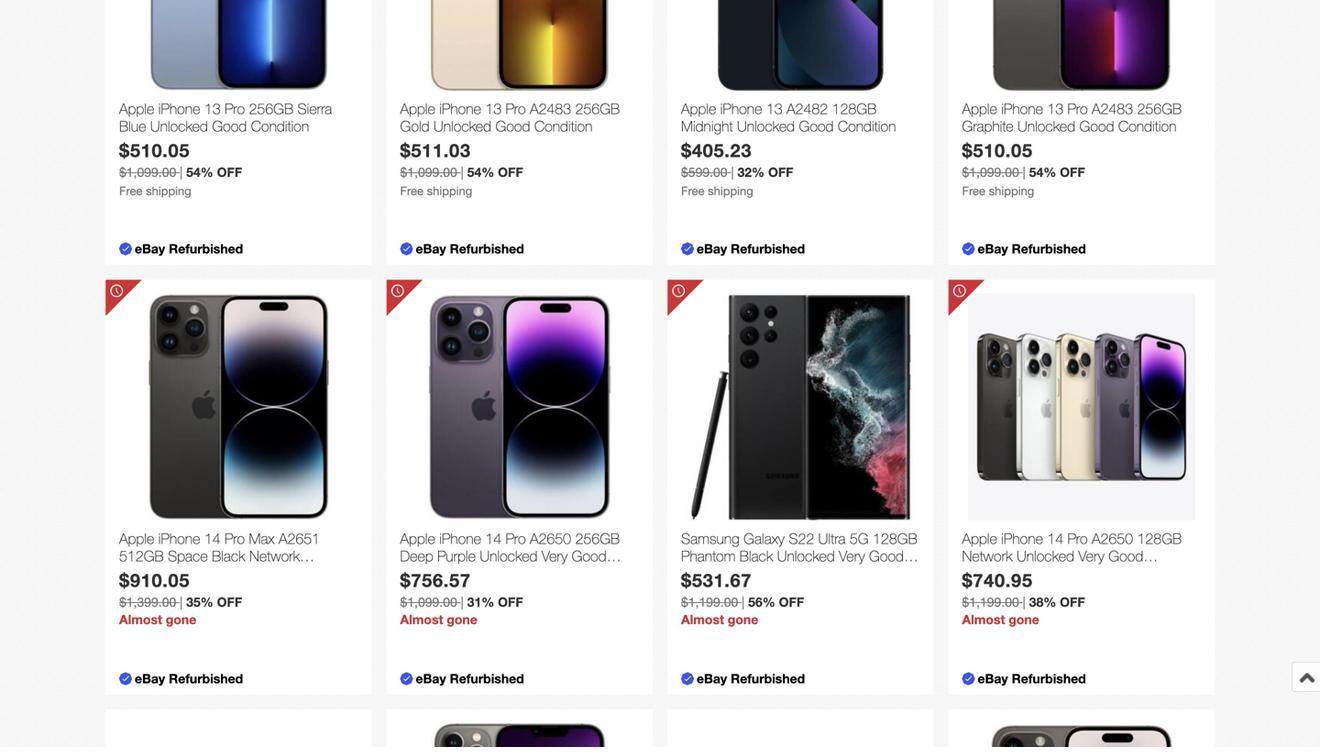 Task type: describe. For each thing, give the bounding box(es) containing it.
unlocked inside apple iphone 13 pro 256gb sierra blue unlocked good condition $510.05 $1,099.00 | 54% off free shipping
[[150, 118, 208, 135]]

samsung galaxy s22 ultra 5g 128gb phantom black unlocked very good condition link
[[682, 530, 920, 583]]

network inside apple iphone 14 pro max a2651 512gb space black network unlocked very good cond.
[[250, 548, 300, 565]]

off inside apple iphone 13 pro a2483 256gb graphite unlocked good condition $510.05 $1,099.00 | 54% off free shipping
[[1060, 165, 1086, 180]]

apple iphone 14 pro max a2651 512gb space black network unlocked very good cond. link
[[119, 530, 358, 583]]

gone for $910.05
[[166, 612, 196, 628]]

ebay refurbished for apple iphone 14 pro max a2651 512gb space black network unlocked very good cond.
[[135, 671, 243, 687]]

apple iphone 14 pro a2650 128gb network unlocked very good condition
[[963, 530, 1182, 583]]

ebay refurbished for apple iphone 13 pro 256gb sierra blue unlocked good condition
[[135, 241, 243, 256]]

good inside apple iphone 14 pro a2650 128gb network unlocked very good condition
[[1109, 548, 1144, 565]]

$1,099.00 inside $756.57 $1,099.00 | 31% off almost gone
[[400, 595, 458, 610]]

gone for $756.57
[[447, 612, 478, 628]]

apple iphone 14 pro a2650 128gb network unlocked very good condition link
[[963, 530, 1202, 583]]

ebay refurbished for apple iphone 13 a2482 128gb midnight unlocked good condition
[[697, 241, 806, 256]]

shipping for blue
[[146, 184, 191, 198]]

apple iphone 13 a2482 128gb midnight unlocked good condition link
[[682, 100, 920, 140]]

pro for 512gb
[[225, 530, 245, 548]]

| inside "apple iphone 13 a2482 128gb midnight unlocked good condition $405.23 $599.00 | 32% off free shipping"
[[732, 165, 734, 180]]

good inside samsung galaxy s22 ultra 5g 128gb phantom black unlocked very good condition
[[870, 548, 904, 565]]

| inside apple iphone 13 pro 256gb sierra blue unlocked good condition $510.05 $1,099.00 | 54% off free shipping
[[180, 165, 183, 180]]

a2650 for $740.95
[[1092, 530, 1134, 548]]

ebay for apple iphone 14 pro a2650 128gb network unlocked very good condition
[[978, 671, 1009, 687]]

iphone for deep
[[440, 530, 481, 548]]

a2650 for $756.57
[[530, 530, 572, 548]]

ebay for apple iphone 13 pro a2483 256gb graphite unlocked good condition
[[978, 241, 1009, 256]]

$756.57
[[400, 570, 471, 592]]

unlocked inside apple iphone 13 pro a2483 256gb graphite unlocked good condition $510.05 $1,099.00 | 54% off free shipping
[[1018, 118, 1076, 135]]

apple for apple iphone 13 pro a2483 256gb graphite unlocked good condition $510.05 $1,099.00 | 54% off free shipping
[[963, 100, 998, 117]]

sierra
[[298, 100, 332, 117]]

good inside apple iphone 13 pro a2483 256gb gold unlocked good condition $511.03 $1,099.00 | 54% off free shipping
[[496, 118, 531, 135]]

unlocked inside apple iphone 13 pro a2483 256gb gold unlocked good condition $511.03 $1,099.00 | 54% off free shipping
[[434, 118, 492, 135]]

refurbished for apple iphone 14 pro a2650 256gb deep purple unlocked very good condition
[[450, 671, 524, 687]]

$510.05 for graphite
[[963, 140, 1033, 162]]

very inside apple iphone 14 pro a2650 128gb network unlocked very good condition
[[1079, 548, 1105, 565]]

$756.57 $1,099.00 | 31% off almost gone
[[400, 570, 523, 628]]

$1,099.00 for graphite
[[963, 165, 1020, 180]]

network inside apple iphone 14 pro a2650 128gb network unlocked very good condition
[[963, 548, 1013, 565]]

apple iphone 13 pro a2483 256gb gold unlocked good condition link
[[400, 100, 639, 140]]

very inside samsung galaxy s22 ultra 5g 128gb phantom black unlocked very good condition
[[839, 548, 865, 565]]

ebay for apple iphone 13 pro 256gb sierra blue unlocked good condition
[[135, 241, 165, 256]]

iphone for unlocked
[[721, 100, 763, 117]]

$740.95
[[963, 570, 1033, 592]]

pro for graphite
[[1068, 100, 1088, 117]]

$910.05
[[119, 570, 190, 592]]

54% for blue
[[186, 165, 213, 180]]

pro for blue
[[225, 100, 245, 117]]

ebay refurbished for apple iphone 13 pro a2483 256gb gold unlocked good condition
[[416, 241, 524, 256]]

ebay refurbished for apple iphone 14 pro a2650 256gb deep purple unlocked very good condition
[[416, 671, 524, 687]]

a2651
[[279, 530, 320, 548]]

condition inside apple iphone 13 pro a2483 256gb graphite unlocked good condition $510.05 $1,099.00 | 54% off free shipping
[[1119, 118, 1177, 135]]

| inside $531.67 $1,199.00 | 56% off almost gone
[[742, 595, 745, 610]]

5g
[[850, 530, 869, 548]]

256gb inside apple iphone 13 pro 256gb sierra blue unlocked good condition $510.05 $1,099.00 | 54% off free shipping
[[249, 100, 294, 117]]

$510.05 for blue
[[119, 140, 190, 162]]

56%
[[749, 595, 776, 610]]

a2483 for $510.05
[[1092, 100, 1134, 117]]

| inside apple iphone 13 pro a2483 256gb graphite unlocked good condition $510.05 $1,099.00 | 54% off free shipping
[[1023, 165, 1026, 180]]

ebay for samsung galaxy s22 ultra 5g 128gb phantom black unlocked very good condition
[[697, 671, 728, 687]]

$1,199.00 for $531.67
[[682, 595, 739, 610]]

apple for apple iphone 13 pro 256gb sierra blue unlocked good condition $510.05 $1,099.00 | 54% off free shipping
[[119, 100, 154, 117]]

$1,399.00
[[119, 595, 176, 610]]

almost for $910.05
[[119, 612, 162, 628]]

ebay refurbished for apple iphone 13 pro a2483 256gb graphite unlocked good condition
[[978, 241, 1087, 256]]

pro for deep
[[506, 530, 526, 548]]

pro for network
[[1068, 530, 1088, 548]]

apple for apple iphone 13 a2482 128gb midnight unlocked good condition $405.23 $599.00 | 32% off free shipping
[[682, 100, 717, 117]]

31%
[[467, 595, 495, 610]]

almost for $740.95
[[963, 612, 1006, 628]]

shipping for gold
[[427, 184, 473, 198]]

apple iphone 14 pro a2650 256gb deep purple unlocked very good condition link
[[400, 530, 639, 583]]

off inside $531.67 $1,199.00 | 56% off almost gone
[[779, 595, 805, 610]]

galaxy
[[744, 530, 785, 548]]

128gb for $740.95
[[1138, 530, 1182, 548]]

iphone for blue
[[158, 100, 200, 117]]

refurbished for apple iphone 14 pro a2650 128gb network unlocked very good condition
[[1012, 671, 1087, 687]]

54% for graphite
[[1030, 165, 1057, 180]]

$1,099.00 for blue
[[119, 165, 176, 180]]

ebay for apple iphone 14 pro a2650 256gb deep purple unlocked very good condition
[[416, 671, 446, 687]]

gold
[[400, 118, 430, 135]]

midnight
[[682, 118, 733, 135]]

good inside "apple iphone 13 a2482 128gb midnight unlocked good condition $405.23 $599.00 | 32% off free shipping"
[[799, 118, 834, 135]]

samsung galaxy s22 ultra 5g 128gb phantom black unlocked very good condition
[[682, 530, 918, 583]]

a2482
[[787, 100, 828, 117]]

13 for graphite
[[1048, 100, 1064, 117]]

very inside apple iphone 14 pro max a2651 512gb space black network unlocked very good cond.
[[181, 565, 207, 583]]



Task type: vqa. For each thing, say whether or not it's contained in the screenshot.
is
no



Task type: locate. For each thing, give the bounding box(es) containing it.
condition inside apple iphone 13 pro 256gb sierra blue unlocked good condition $510.05 $1,099.00 | 54% off free shipping
[[251, 118, 309, 135]]

almost for $756.57
[[400, 612, 443, 628]]

1 gone from the left
[[166, 612, 196, 628]]

black inside apple iphone 14 pro max a2651 512gb space black network unlocked very good cond.
[[212, 548, 245, 565]]

free
[[119, 184, 143, 198], [400, 184, 424, 198], [682, 184, 705, 198], [963, 184, 986, 198]]

| left 32%
[[732, 165, 734, 180]]

14
[[204, 530, 221, 548], [486, 530, 502, 548], [1048, 530, 1064, 548]]

512gb
[[119, 548, 164, 565]]

4 gone from the left
[[1009, 612, 1040, 628]]

1 horizontal spatial a2483
[[1092, 100, 1134, 117]]

54% inside apple iphone 13 pro a2483 256gb graphite unlocked good condition $510.05 $1,099.00 | 54% off free shipping
[[1030, 165, 1057, 180]]

refurbished for apple iphone 13 pro a2483 256gb graphite unlocked good condition
[[1012, 241, 1087, 256]]

54% inside apple iphone 13 pro 256gb sierra blue unlocked good condition $510.05 $1,099.00 | 54% off free shipping
[[186, 165, 213, 180]]

s22
[[789, 530, 815, 548]]

apple up midnight
[[682, 100, 717, 117]]

almost for $531.67
[[682, 612, 725, 628]]

1 $1,199.00 from the left
[[682, 595, 739, 610]]

4 shipping from the left
[[989, 184, 1035, 198]]

max
[[249, 530, 275, 548]]

54% down apple iphone 13 pro 256gb sierra blue unlocked good condition link
[[186, 165, 213, 180]]

13 inside "apple iphone 13 a2482 128gb midnight unlocked good condition $405.23 $599.00 | 32% off free shipping"
[[767, 100, 783, 117]]

free down $599.00
[[682, 184, 705, 198]]

off down apple iphone 13 pro 256gb sierra blue unlocked good condition link
[[217, 165, 242, 180]]

apple iphone 14 pro max a2651 512gb space black network unlocked very good cond.
[[119, 530, 320, 583]]

condition inside "apple iphone 13 a2482 128gb midnight unlocked good condition $405.23 $599.00 | 32% off free shipping"
[[838, 118, 896, 135]]

2 13 from the left
[[486, 100, 502, 117]]

54% down apple iphone 13 pro a2483 256gb graphite unlocked good condition link
[[1030, 165, 1057, 180]]

iphone inside apple iphone 13 pro a2483 256gb graphite unlocked good condition $510.05 $1,099.00 | 54% off free shipping
[[1002, 100, 1044, 117]]

128gb
[[832, 100, 877, 117], [873, 530, 918, 548], [1138, 530, 1182, 548]]

256gb
[[249, 100, 294, 117], [576, 100, 620, 117], [1138, 100, 1182, 117], [576, 530, 620, 548]]

apple inside apple iphone 14 pro max a2651 512gb space black network unlocked very good cond.
[[119, 530, 154, 548]]

gone for $531.67
[[728, 612, 759, 628]]

apple up $740.95
[[963, 530, 998, 548]]

35%
[[186, 595, 213, 610]]

condition inside apple iphone 14 pro a2650 128gb network unlocked very good condition
[[963, 565, 1021, 583]]

almost down $740.95
[[963, 612, 1006, 628]]

ebay refurbished
[[135, 241, 243, 256], [416, 241, 524, 256], [697, 241, 806, 256], [978, 241, 1087, 256], [135, 671, 243, 687], [416, 671, 524, 687], [697, 671, 806, 687], [978, 671, 1087, 687]]

shipping for graphite
[[989, 184, 1035, 198]]

shipping down graphite
[[989, 184, 1035, 198]]

condition inside samsung galaxy s22 ultra 5g 128gb phantom black unlocked very good condition
[[682, 565, 740, 583]]

unlocked inside "apple iphone 13 a2482 128gb midnight unlocked good condition $405.23 $599.00 | 32% off free shipping"
[[737, 118, 795, 135]]

1 network from the left
[[250, 548, 300, 565]]

| left 31%
[[461, 595, 464, 610]]

almost down $531.67
[[682, 612, 725, 628]]

black right space
[[212, 548, 245, 565]]

apple inside apple iphone 13 pro a2483 256gb gold unlocked good condition $511.03 $1,099.00 | 54% off free shipping
[[400, 100, 435, 117]]

iphone for network
[[1002, 530, 1044, 548]]

2 black from the left
[[740, 548, 773, 565]]

14 up 31%
[[486, 530, 502, 548]]

| inside $740.95 $1,199.00 | 38% off almost gone
[[1023, 595, 1026, 610]]

256gb for $510.05
[[1138, 100, 1182, 117]]

shipping down the blue
[[146, 184, 191, 198]]

pro
[[225, 100, 245, 117], [506, 100, 526, 117], [1068, 100, 1088, 117], [225, 530, 245, 548], [506, 530, 526, 548], [1068, 530, 1088, 548]]

1 black from the left
[[212, 548, 245, 565]]

4 free from the left
[[963, 184, 986, 198]]

pro inside apple iphone 14 pro a2650 128gb network unlocked very good condition
[[1068, 530, 1088, 548]]

4 13 from the left
[[1048, 100, 1064, 117]]

pro inside apple iphone 14 pro a2650 256gb deep purple unlocked very good condition
[[506, 530, 526, 548]]

$1,099.00 for gold
[[400, 165, 458, 180]]

| inside $756.57 $1,099.00 | 31% off almost gone
[[461, 595, 464, 610]]

condition inside apple iphone 14 pro a2650 256gb deep purple unlocked very good condition
[[400, 565, 459, 583]]

|
[[180, 165, 183, 180], [461, 165, 464, 180], [732, 165, 734, 180], [1023, 165, 1026, 180], [180, 595, 183, 610], [461, 595, 464, 610], [742, 595, 745, 610], [1023, 595, 1026, 610]]

3 14 from the left
[[1048, 530, 1064, 548]]

1 horizontal spatial a2650
[[1092, 530, 1134, 548]]

14 inside apple iphone 14 pro a2650 256gb deep purple unlocked very good condition
[[486, 530, 502, 548]]

refurbished for samsung galaxy s22 ultra 5g 128gb phantom black unlocked very good condition
[[731, 671, 806, 687]]

apple iphone 13 pro 256gb sierra blue unlocked good condition $510.05 $1,099.00 | 54% off free shipping
[[119, 100, 332, 198]]

unlocked right graphite
[[1018, 118, 1076, 135]]

1 horizontal spatial 14
[[486, 530, 502, 548]]

refurbished for apple iphone 13 pro a2483 256gb gold unlocked good condition
[[450, 241, 524, 256]]

off inside $910.05 $1,399.00 | 35% off almost gone
[[217, 595, 242, 610]]

1 almost from the left
[[119, 612, 162, 628]]

13 for blue
[[204, 100, 221, 117]]

gone down 56%
[[728, 612, 759, 628]]

free inside apple iphone 13 pro a2483 256gb graphite unlocked good condition $510.05 $1,099.00 | 54% off free shipping
[[963, 184, 986, 198]]

$1,099.00 inside apple iphone 13 pro a2483 256gb graphite unlocked good condition $510.05 $1,099.00 | 54% off free shipping
[[963, 165, 1020, 180]]

1 free from the left
[[119, 184, 143, 198]]

ebay for apple iphone 13 pro a2483 256gb gold unlocked good condition
[[416, 241, 446, 256]]

iphone for graphite
[[1002, 100, 1044, 117]]

gone down 38%
[[1009, 612, 1040, 628]]

1 horizontal spatial black
[[740, 548, 773, 565]]

apple iphone 13 pro 256gb sierra blue unlocked good condition link
[[119, 100, 358, 140]]

shipping inside apple iphone 13 pro a2483 256gb gold unlocked good condition $511.03 $1,099.00 | 54% off free shipping
[[427, 184, 473, 198]]

condition
[[251, 118, 309, 135], [535, 118, 593, 135], [838, 118, 896, 135], [1119, 118, 1177, 135], [400, 565, 459, 583], [682, 565, 740, 583], [963, 565, 1021, 583]]

$1,099.00 down the blue
[[119, 165, 176, 180]]

2 almost from the left
[[400, 612, 443, 628]]

off right 31%
[[498, 595, 523, 610]]

3 shipping from the left
[[708, 184, 754, 198]]

14 inside apple iphone 14 pro max a2651 512gb space black network unlocked very good cond.
[[204, 530, 221, 548]]

apple for apple iphone 14 pro a2650 128gb network unlocked very good condition
[[963, 530, 998, 548]]

network
[[250, 548, 300, 565], [963, 548, 1013, 565]]

free for apple iphone 13 pro a2483 256gb gold unlocked good condition
[[400, 184, 424, 198]]

1 horizontal spatial 54%
[[467, 165, 495, 180]]

| inside $910.05 $1,399.00 | 35% off almost gone
[[180, 595, 183, 610]]

space
[[168, 548, 208, 565]]

unlocked inside apple iphone 14 pro a2650 256gb deep purple unlocked very good condition
[[480, 548, 538, 565]]

0 horizontal spatial 14
[[204, 530, 221, 548]]

gone inside $910.05 $1,399.00 | 35% off almost gone
[[166, 612, 196, 628]]

0 horizontal spatial a2483
[[530, 100, 572, 117]]

1 horizontal spatial $510.05
[[963, 140, 1033, 162]]

| down '$511.03'
[[461, 165, 464, 180]]

3 free from the left
[[682, 184, 705, 198]]

2 $1,199.00 from the left
[[963, 595, 1020, 610]]

0 horizontal spatial a2650
[[530, 530, 572, 548]]

$405.23
[[682, 140, 752, 162]]

$510.05 down graphite
[[963, 140, 1033, 162]]

apple iphone 13 pro a2483 256gb graphite unlocked good condition $510.05 $1,099.00 | 54% off free shipping
[[963, 100, 1182, 198]]

4 almost from the left
[[963, 612, 1006, 628]]

2 $510.05 from the left
[[963, 140, 1033, 162]]

unlocked up 38%
[[1017, 548, 1075, 565]]

1 a2483 from the left
[[530, 100, 572, 117]]

off down apple iphone 13 pro a2483 256gb gold unlocked good condition link
[[498, 165, 523, 180]]

a2650 inside apple iphone 14 pro a2650 256gb deep purple unlocked very good condition
[[530, 530, 572, 548]]

$1,099.00 down '$511.03'
[[400, 165, 458, 180]]

free for apple iphone 13 pro a2483 256gb graphite unlocked good condition
[[963, 184, 986, 198]]

$510.05 inside apple iphone 13 pro a2483 256gb graphite unlocked good condition $510.05 $1,099.00 | 54% off free shipping
[[963, 140, 1033, 162]]

iphone inside apple iphone 13 pro 256gb sierra blue unlocked good condition $510.05 $1,099.00 | 54% off free shipping
[[158, 100, 200, 117]]

128gb inside samsung galaxy s22 ultra 5g 128gb phantom black unlocked very good condition
[[873, 530, 918, 548]]

| inside apple iphone 13 pro a2483 256gb gold unlocked good condition $511.03 $1,099.00 | 54% off free shipping
[[461, 165, 464, 180]]

samsung
[[682, 530, 740, 548]]

13 for gold
[[486, 100, 502, 117]]

0 horizontal spatial network
[[250, 548, 300, 565]]

256gb for $511.03
[[576, 100, 620, 117]]

almost down $756.57
[[400, 612, 443, 628]]

gone inside $531.67 $1,199.00 | 56% off almost gone
[[728, 612, 759, 628]]

2 horizontal spatial 54%
[[1030, 165, 1057, 180]]

0 horizontal spatial 54%
[[186, 165, 213, 180]]

1 horizontal spatial $1,199.00
[[963, 595, 1020, 610]]

| down apple iphone 13 pro 256gb sierra blue unlocked good condition link
[[180, 165, 183, 180]]

unlocked down 512gb
[[119, 565, 177, 583]]

pro inside apple iphone 14 pro max a2651 512gb space black network unlocked very good cond.
[[225, 530, 245, 548]]

very
[[542, 548, 568, 565], [839, 548, 865, 565], [1079, 548, 1105, 565], [181, 565, 207, 583]]

| left 38%
[[1023, 595, 1026, 610]]

13 inside apple iphone 13 pro a2483 256gb gold unlocked good condition $511.03 $1,099.00 | 54% off free shipping
[[486, 100, 502, 117]]

unlocked inside samsung galaxy s22 ultra 5g 128gb phantom black unlocked very good condition
[[778, 548, 835, 565]]

14 for $740.95
[[1048, 530, 1064, 548]]

very inside apple iphone 14 pro a2650 256gb deep purple unlocked very good condition
[[542, 548, 568, 565]]

1 $510.05 from the left
[[119, 140, 190, 162]]

iphone for gold
[[440, 100, 481, 117]]

1 13 from the left
[[204, 100, 221, 117]]

free down graphite
[[963, 184, 986, 198]]

network up cond.
[[250, 548, 300, 565]]

2 a2483 from the left
[[1092, 100, 1134, 117]]

off right 56%
[[779, 595, 805, 610]]

1 14 from the left
[[204, 530, 221, 548]]

ebay
[[135, 241, 165, 256], [416, 241, 446, 256], [697, 241, 728, 256], [978, 241, 1009, 256], [135, 671, 165, 687], [416, 671, 446, 687], [697, 671, 728, 687], [978, 671, 1009, 687]]

apple iphone 14 pro a2650 256gb deep purple unlocked very good condition
[[400, 530, 620, 583]]

gone down 35%
[[166, 612, 196, 628]]

apple iphone 13 pro a2483 256gb gold unlocked good condition $511.03 $1,099.00 | 54% off free shipping
[[400, 100, 620, 198]]

54% down '$511.03'
[[467, 165, 495, 180]]

54% for gold
[[467, 165, 495, 180]]

apple up gold
[[400, 100, 435, 117]]

apple for apple iphone 13 pro a2483 256gb gold unlocked good condition $511.03 $1,099.00 | 54% off free shipping
[[400, 100, 435, 117]]

pro inside apple iphone 13 pro a2483 256gb gold unlocked good condition $511.03 $1,099.00 | 54% off free shipping
[[506, 100, 526, 117]]

gone inside $740.95 $1,199.00 | 38% off almost gone
[[1009, 612, 1040, 628]]

refurbished for apple iphone 13 pro 256gb sierra blue unlocked good condition
[[169, 241, 243, 256]]

free down '$511.03'
[[400, 184, 424, 198]]

ebay for apple iphone 14 pro max a2651 512gb space black network unlocked very good cond.
[[135, 671, 165, 687]]

1 shipping from the left
[[146, 184, 191, 198]]

off right 32%
[[769, 165, 794, 180]]

deep
[[400, 548, 434, 565]]

condition inside apple iphone 13 pro a2483 256gb gold unlocked good condition $511.03 $1,099.00 | 54% off free shipping
[[535, 118, 593, 135]]

good inside apple iphone 14 pro a2650 256gb deep purple unlocked very good condition
[[572, 548, 607, 565]]

a2483
[[530, 100, 572, 117], [1092, 100, 1134, 117]]

iphone
[[158, 100, 200, 117], [440, 100, 481, 117], [721, 100, 763, 117], [1002, 100, 1044, 117], [158, 530, 200, 548], [440, 530, 481, 548], [1002, 530, 1044, 548]]

$1,199.00 down $740.95
[[963, 595, 1020, 610]]

$510.05
[[119, 140, 190, 162], [963, 140, 1033, 162]]

3 almost from the left
[[682, 612, 725, 628]]

1 54% from the left
[[186, 165, 213, 180]]

cond.
[[250, 565, 288, 583]]

$1,199.00
[[682, 595, 739, 610], [963, 595, 1020, 610]]

apple inside apple iphone 14 pro a2650 256gb deep purple unlocked very good condition
[[400, 530, 435, 548]]

$910.05 $1,399.00 | 35% off almost gone
[[119, 570, 242, 628]]

free inside apple iphone 13 pro a2483 256gb gold unlocked good condition $511.03 $1,099.00 | 54% off free shipping
[[400, 184, 424, 198]]

$1,099.00 inside apple iphone 13 pro a2483 256gb gold unlocked good condition $511.03 $1,099.00 | 54% off free shipping
[[400, 165, 458, 180]]

unlocked inside apple iphone 14 pro a2650 128gb network unlocked very good condition
[[1017, 548, 1075, 565]]

ultra
[[819, 530, 846, 548]]

iphone inside apple iphone 14 pro a2650 128gb network unlocked very good condition
[[1002, 530, 1044, 548]]

$1,199.00 inside $531.67 $1,199.00 | 56% off almost gone
[[682, 595, 739, 610]]

gone down 31%
[[447, 612, 478, 628]]

unlocked right the blue
[[150, 118, 208, 135]]

free down the blue
[[119, 184, 143, 198]]

good inside apple iphone 13 pro 256gb sierra blue unlocked good condition $510.05 $1,099.00 | 54% off free shipping
[[212, 118, 247, 135]]

pro for gold
[[506, 100, 526, 117]]

$510.05 inside apple iphone 13 pro 256gb sierra blue unlocked good condition $510.05 $1,099.00 | 54% off free shipping
[[119, 140, 190, 162]]

off
[[217, 165, 242, 180], [498, 165, 523, 180], [769, 165, 794, 180], [1060, 165, 1086, 180], [217, 595, 242, 610], [498, 595, 523, 610], [779, 595, 805, 610], [1060, 595, 1086, 610]]

iphone inside "apple iphone 13 a2482 128gb midnight unlocked good condition $405.23 $599.00 | 32% off free shipping"
[[721, 100, 763, 117]]

off right 35%
[[217, 595, 242, 610]]

1 a2650 from the left
[[530, 530, 572, 548]]

a2650 inside apple iphone 14 pro a2650 128gb network unlocked very good condition
[[1092, 530, 1134, 548]]

iphone inside apple iphone 13 pro a2483 256gb gold unlocked good condition $511.03 $1,099.00 | 54% off free shipping
[[440, 100, 481, 117]]

apple iphone 13 a2482 128gb midnight unlocked good condition $405.23 $599.00 | 32% off free shipping
[[682, 100, 896, 198]]

$531.67
[[682, 570, 752, 592]]

free for apple iphone 13 pro 256gb sierra blue unlocked good condition
[[119, 184, 143, 198]]

apple up graphite
[[963, 100, 998, 117]]

$1,199.00 for $740.95
[[963, 595, 1020, 610]]

apple for apple iphone 14 pro a2650 256gb deep purple unlocked very good condition
[[400, 530, 435, 548]]

pro inside apple iphone 13 pro 256gb sierra blue unlocked good condition $510.05 $1,099.00 | 54% off free shipping
[[225, 100, 245, 117]]

apple inside apple iphone 13 pro a2483 256gb graphite unlocked good condition $510.05 $1,099.00 | 54% off free shipping
[[963, 100, 998, 117]]

128gb inside apple iphone 14 pro a2650 128gb network unlocked very good condition
[[1138, 530, 1182, 548]]

purple
[[438, 548, 476, 565]]

black
[[212, 548, 245, 565], [740, 548, 773, 565]]

apple inside "apple iphone 13 a2482 128gb midnight unlocked good condition $405.23 $599.00 | 32% off free shipping"
[[682, 100, 717, 117]]

2 free from the left
[[400, 184, 424, 198]]

$531.67 $1,199.00 | 56% off almost gone
[[682, 570, 805, 628]]

almost inside $531.67 $1,199.00 | 56% off almost gone
[[682, 612, 725, 628]]

off inside apple iphone 13 pro a2483 256gb gold unlocked good condition $511.03 $1,099.00 | 54% off free shipping
[[498, 165, 523, 180]]

apple inside apple iphone 13 pro 256gb sierra blue unlocked good condition $510.05 $1,099.00 | 54% off free shipping
[[119, 100, 154, 117]]

pro inside apple iphone 13 pro a2483 256gb graphite unlocked good condition $510.05 $1,099.00 | 54% off free shipping
[[1068, 100, 1088, 117]]

128gb inside "apple iphone 13 a2482 128gb midnight unlocked good condition $405.23 $599.00 | 32% off free shipping"
[[832, 100, 877, 117]]

0 horizontal spatial $510.05
[[119, 140, 190, 162]]

$740.95 $1,199.00 | 38% off almost gone
[[963, 570, 1086, 628]]

black inside samsung galaxy s22 ultra 5g 128gb phantom black unlocked very good condition
[[740, 548, 773, 565]]

2 a2650 from the left
[[1092, 530, 1134, 548]]

1 horizontal spatial network
[[963, 548, 1013, 565]]

blue
[[119, 118, 146, 135]]

| down apple iphone 13 pro a2483 256gb graphite unlocked good condition link
[[1023, 165, 1026, 180]]

unlocked down a2482
[[737, 118, 795, 135]]

256gb inside apple iphone 14 pro a2650 256gb deep purple unlocked very good condition
[[576, 530, 620, 548]]

$599.00
[[682, 165, 728, 180]]

shipping inside apple iphone 13 pro 256gb sierra blue unlocked good condition $510.05 $1,099.00 | 54% off free shipping
[[146, 184, 191, 198]]

almost
[[119, 612, 162, 628], [400, 612, 443, 628], [682, 612, 725, 628], [963, 612, 1006, 628]]

off inside $756.57 $1,099.00 | 31% off almost gone
[[498, 595, 523, 610]]

54%
[[186, 165, 213, 180], [467, 165, 495, 180], [1030, 165, 1057, 180]]

network up $740.95
[[963, 548, 1013, 565]]

$1,099.00 down $756.57
[[400, 595, 458, 610]]

refurbished
[[169, 241, 243, 256], [450, 241, 524, 256], [731, 241, 806, 256], [1012, 241, 1087, 256], [169, 671, 243, 687], [450, 671, 524, 687], [731, 671, 806, 687], [1012, 671, 1087, 687]]

unlocked right purple on the left
[[480, 548, 538, 565]]

256gb inside apple iphone 13 pro a2483 256gb graphite unlocked good condition $510.05 $1,099.00 | 54% off free shipping
[[1138, 100, 1182, 117]]

apple up deep
[[400, 530, 435, 548]]

32%
[[738, 165, 765, 180]]

iphone inside apple iphone 14 pro max a2651 512gb space black network unlocked very good cond.
[[158, 530, 200, 548]]

gone inside $756.57 $1,099.00 | 31% off almost gone
[[447, 612, 478, 628]]

54% inside apple iphone 13 pro a2483 256gb gold unlocked good condition $511.03 $1,099.00 | 54% off free shipping
[[467, 165, 495, 180]]

shipping down 32%
[[708, 184, 754, 198]]

0 horizontal spatial $1,199.00
[[682, 595, 739, 610]]

unlocked inside apple iphone 14 pro max a2651 512gb space black network unlocked very good cond.
[[119, 565, 177, 583]]

off inside $740.95 $1,199.00 | 38% off almost gone
[[1060, 595, 1086, 610]]

0 horizontal spatial black
[[212, 548, 245, 565]]

off inside apple iphone 13 pro 256gb sierra blue unlocked good condition $510.05 $1,099.00 | 54% off free shipping
[[217, 165, 242, 180]]

good inside apple iphone 14 pro max a2651 512gb space black network unlocked very good cond.
[[211, 565, 246, 583]]

| left 35%
[[180, 595, 183, 610]]

apple
[[119, 100, 154, 117], [400, 100, 435, 117], [682, 100, 717, 117], [963, 100, 998, 117], [119, 530, 154, 548], [400, 530, 435, 548], [963, 530, 998, 548]]

off right 38%
[[1060, 595, 1086, 610]]

iphone inside apple iphone 14 pro a2650 256gb deep purple unlocked very good condition
[[440, 530, 481, 548]]

$1,199.00 down $531.67
[[682, 595, 739, 610]]

128gb for $531.67
[[873, 530, 918, 548]]

ebay refurbished for samsung galaxy s22 ultra 5g 128gb phantom black unlocked very good condition
[[697, 671, 806, 687]]

iphone for 512gb
[[158, 530, 200, 548]]

13 inside apple iphone 13 pro 256gb sierra blue unlocked good condition $510.05 $1,099.00 | 54% off free shipping
[[204, 100, 221, 117]]

gone
[[166, 612, 196, 628], [447, 612, 478, 628], [728, 612, 759, 628], [1009, 612, 1040, 628]]

$1,099.00 down graphite
[[963, 165, 1020, 180]]

almost inside $740.95 $1,199.00 | 38% off almost gone
[[963, 612, 1006, 628]]

apple up 512gb
[[119, 530, 154, 548]]

off inside "apple iphone 13 a2482 128gb midnight unlocked good condition $405.23 $599.00 | 32% off free shipping"
[[769, 165, 794, 180]]

refurbished for apple iphone 13 a2482 128gb midnight unlocked good condition
[[731, 241, 806, 256]]

14 inside apple iphone 14 pro a2650 128gb network unlocked very good condition
[[1048, 530, 1064, 548]]

refurbished for apple iphone 14 pro max a2651 512gb space black network unlocked very good cond.
[[169, 671, 243, 687]]

shipping inside "apple iphone 13 a2482 128gb midnight unlocked good condition $405.23 $599.00 | 32% off free shipping"
[[708, 184, 754, 198]]

unlocked
[[150, 118, 208, 135], [434, 118, 492, 135], [737, 118, 795, 135], [1018, 118, 1076, 135], [480, 548, 538, 565], [778, 548, 835, 565], [1017, 548, 1075, 565], [119, 565, 177, 583]]

apple inside apple iphone 14 pro a2650 128gb network unlocked very good condition
[[963, 530, 998, 548]]

graphite
[[963, 118, 1014, 135]]

14 for $756.57
[[486, 530, 502, 548]]

3 54% from the left
[[1030, 165, 1057, 180]]

shipping
[[146, 184, 191, 198], [427, 184, 473, 198], [708, 184, 754, 198], [989, 184, 1035, 198]]

good
[[212, 118, 247, 135], [496, 118, 531, 135], [799, 118, 834, 135], [1080, 118, 1115, 135], [572, 548, 607, 565], [870, 548, 904, 565], [1109, 548, 1144, 565], [211, 565, 246, 583]]

13 for unlocked
[[767, 100, 783, 117]]

black down the galaxy
[[740, 548, 773, 565]]

ebay refurbished for apple iphone 14 pro a2650 128gb network unlocked very good condition
[[978, 671, 1087, 687]]

a2650
[[530, 530, 572, 548], [1092, 530, 1134, 548]]

14 up space
[[204, 530, 221, 548]]

2 shipping from the left
[[427, 184, 473, 198]]

14 for $910.05
[[204, 530, 221, 548]]

good inside apple iphone 13 pro a2483 256gb graphite unlocked good condition $510.05 $1,099.00 | 54% off free shipping
[[1080, 118, 1115, 135]]

2 network from the left
[[963, 548, 1013, 565]]

256gb for good
[[576, 530, 620, 548]]

$510.05 down the blue
[[119, 140, 190, 162]]

free inside "apple iphone 13 a2482 128gb midnight unlocked good condition $405.23 $599.00 | 32% off free shipping"
[[682, 184, 705, 198]]

13
[[204, 100, 221, 117], [486, 100, 502, 117], [767, 100, 783, 117], [1048, 100, 1064, 117]]

3 gone from the left
[[728, 612, 759, 628]]

$1,099.00
[[119, 165, 176, 180], [400, 165, 458, 180], [963, 165, 1020, 180], [400, 595, 458, 610]]

14 up 38%
[[1048, 530, 1064, 548]]

ebay for apple iphone 13 a2482 128gb midnight unlocked good condition
[[697, 241, 728, 256]]

phantom
[[682, 548, 736, 565]]

2 54% from the left
[[467, 165, 495, 180]]

unlocked up '$511.03'
[[434, 118, 492, 135]]

a2483 for $511.03
[[530, 100, 572, 117]]

2 14 from the left
[[486, 530, 502, 548]]

gone for $740.95
[[1009, 612, 1040, 628]]

2 horizontal spatial 14
[[1048, 530, 1064, 548]]

shipping down '$511.03'
[[427, 184, 473, 198]]

off down apple iphone 13 pro a2483 256gb graphite unlocked good condition link
[[1060, 165, 1086, 180]]

$511.03
[[400, 140, 471, 162]]

| left 56%
[[742, 595, 745, 610]]

3 13 from the left
[[767, 100, 783, 117]]

38%
[[1030, 595, 1057, 610]]

almost down $1,399.00
[[119, 612, 162, 628]]

apple iphone 13 pro a2483 256gb graphite unlocked good condition link
[[963, 100, 1202, 140]]

apple for apple iphone 14 pro max a2651 512gb space black network unlocked very good cond.
[[119, 530, 154, 548]]

apple up the blue
[[119, 100, 154, 117]]

$1,199.00 inside $740.95 $1,199.00 | 38% off almost gone
[[963, 595, 1020, 610]]

unlocked down s22
[[778, 548, 835, 565]]

2 gone from the left
[[447, 612, 478, 628]]



